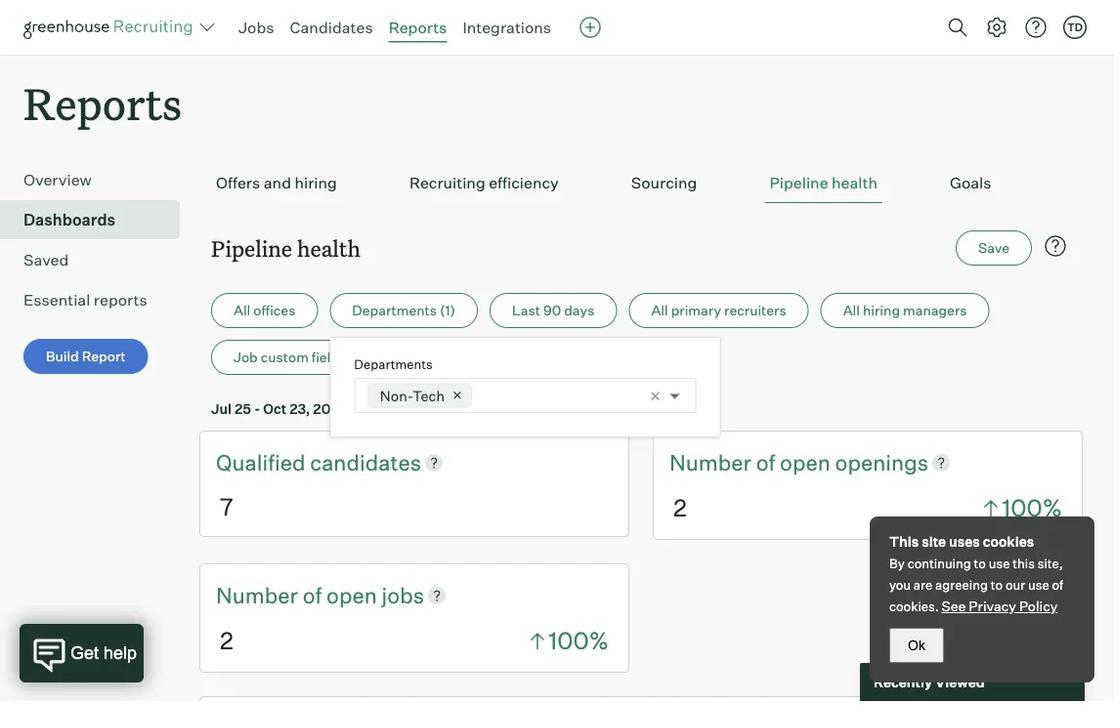 Task type: describe. For each thing, give the bounding box(es) containing it.
dashboards link
[[23, 208, 172, 232]]

saved link
[[23, 248, 172, 272]]

departments (1) button
[[330, 293, 478, 329]]

all offices
[[234, 302, 296, 319]]

overview
[[23, 170, 92, 190]]

reports link
[[389, 18, 447, 37]]

integrations
[[463, 18, 551, 37]]

number for openings
[[669, 449, 751, 476]]

all hiring managers button
[[821, 293, 990, 329]]

save button
[[956, 231, 1032, 266]]

2 - from the left
[[482, 400, 488, 417]]

1 vertical spatial pipeline health
[[211, 234, 361, 263]]

openings link
[[835, 448, 929, 478]]

2 horizontal spatial to
[[991, 578, 1003, 593]]

all for all primary recruiters
[[651, 302, 668, 319]]

sourcing button
[[626, 163, 702, 203]]

essential reports link
[[23, 288, 172, 312]]

pipeline inside button
[[770, 173, 828, 193]]

offers
[[216, 173, 260, 193]]

cookies
[[983, 534, 1034, 551]]

jobs
[[382, 582, 424, 609]]

100% for jobs
[[549, 626, 609, 656]]

report
[[82, 348, 126, 365]]

24,
[[514, 400, 536, 417]]

and
[[264, 173, 291, 193]]

0 horizontal spatial to
[[418, 400, 431, 417]]

goals
[[950, 173, 991, 193]]

tech
[[412, 387, 445, 405]]

number link for openings
[[669, 448, 756, 478]]

see
[[942, 598, 966, 615]]

build report button
[[23, 339, 148, 374]]

open for openings
[[780, 449, 831, 476]]

7
[[220, 492, 233, 521]]

custom
[[261, 349, 309, 366]]

of link for jobs
[[303, 581, 327, 611]]

all offices button
[[211, 293, 318, 329]]

managers
[[903, 302, 967, 319]]

of for jobs
[[303, 582, 322, 609]]

by continuing to use this site, you are agreeing to our use of cookies.
[[889, 556, 1063, 615]]

non-tech
[[380, 387, 445, 405]]

1 2023 from the left
[[313, 400, 347, 417]]

all for all hiring managers
[[843, 302, 860, 319]]

recruiting
[[409, 173, 485, 193]]

job custom fields
[[234, 349, 346, 366]]

90
[[543, 302, 561, 319]]

continuing
[[908, 556, 971, 572]]

build report
[[46, 348, 126, 365]]

offers and hiring
[[216, 173, 337, 193]]

0 vertical spatial use
[[989, 556, 1010, 572]]

100% for openings
[[1002, 494, 1062, 523]]

agreeing
[[935, 578, 988, 593]]

hiring inside button
[[863, 302, 900, 319]]

see privacy policy
[[942, 598, 1058, 615]]

saved
[[23, 250, 69, 270]]

apr
[[434, 400, 459, 417]]

efficiency
[[489, 173, 559, 193]]

candidates
[[310, 449, 421, 476]]

number link for jobs
[[216, 581, 303, 611]]

this
[[889, 534, 919, 551]]

all primary recruiters
[[651, 302, 786, 319]]

(1)
[[440, 302, 456, 319]]

sourcing
[[631, 173, 697, 193]]

cookies.
[[889, 599, 939, 615]]

ok
[[908, 638, 925, 653]]

last 90 days
[[512, 302, 595, 319]]

offices
[[253, 302, 296, 319]]

all primary recruiters button
[[629, 293, 809, 329]]

hiring inside button
[[295, 173, 337, 193]]

by
[[889, 556, 905, 572]]

fields
[[312, 349, 346, 366]]

jul 25 - oct 23, 2023 compared to apr 26 - jul 24, 2023
[[211, 400, 573, 417]]

of link for openings
[[756, 448, 780, 478]]

openings
[[835, 449, 929, 476]]

1 jul from the left
[[211, 400, 232, 417]]

save
[[978, 240, 1010, 257]]

jobs
[[238, 18, 274, 37]]

td button
[[1059, 12, 1091, 43]]

faq image
[[1044, 235, 1067, 258]]

all hiring managers
[[843, 302, 967, 319]]

number of open for openings
[[669, 449, 835, 476]]

goals button
[[945, 163, 996, 203]]

1 vertical spatial reports
[[23, 74, 182, 132]]

last
[[512, 302, 540, 319]]

departments (1)
[[352, 302, 456, 319]]

job custom fields button
[[211, 340, 369, 375]]

this site uses cookies
[[889, 534, 1034, 551]]

essential
[[23, 290, 90, 310]]

recruiting efficiency button
[[404, 163, 564, 203]]

policy
[[1019, 598, 1058, 615]]

uses
[[949, 534, 980, 551]]

td
[[1067, 21, 1083, 34]]

qualified
[[216, 449, 310, 476]]

1 vertical spatial use
[[1028, 578, 1049, 593]]



Task type: locate. For each thing, give the bounding box(es) containing it.
1 vertical spatial of link
[[303, 581, 327, 611]]

1 horizontal spatial hiring
[[863, 302, 900, 319]]

hiring
[[295, 173, 337, 193], [863, 302, 900, 319]]

0 vertical spatial number
[[669, 449, 751, 476]]

use down cookies
[[989, 556, 1010, 572]]

pipeline health button
[[765, 163, 882, 203]]

0 vertical spatial pipeline health
[[770, 173, 878, 193]]

open left "openings"
[[780, 449, 831, 476]]

non-
[[380, 387, 412, 405]]

1 vertical spatial 100%
[[549, 626, 609, 656]]

departments up non-
[[354, 356, 433, 372]]

candidates
[[290, 18, 373, 37]]

1 vertical spatial to
[[974, 556, 986, 572]]

open
[[780, 449, 831, 476], [327, 582, 377, 609]]

2 jul from the left
[[491, 400, 511, 417]]

23,
[[289, 400, 310, 417]]

all
[[234, 302, 250, 319], [651, 302, 668, 319], [843, 302, 860, 319]]

reports right the candidates
[[389, 18, 447, 37]]

see privacy policy link
[[942, 598, 1058, 615]]

overview link
[[23, 168, 172, 192]]

pipeline health
[[770, 173, 878, 193], [211, 234, 361, 263]]

1 horizontal spatial to
[[974, 556, 986, 572]]

0 vertical spatial number of open
[[669, 449, 835, 476]]

essential reports
[[23, 290, 147, 310]]

0 horizontal spatial open link
[[327, 581, 382, 611]]

0 horizontal spatial 2
[[220, 626, 233, 656]]

number of open for jobs
[[216, 582, 382, 609]]

departments
[[352, 302, 437, 319], [354, 356, 433, 372]]

1 vertical spatial pipeline
[[211, 234, 292, 263]]

to left apr
[[418, 400, 431, 417]]

to
[[418, 400, 431, 417], [974, 556, 986, 572], [991, 578, 1003, 593]]

1 vertical spatial open link
[[327, 581, 382, 611]]

26
[[462, 400, 479, 417]]

candidates link
[[290, 18, 373, 37]]

0 vertical spatial departments
[[352, 302, 437, 319]]

of for openings
[[756, 449, 775, 476]]

0 horizontal spatial jul
[[211, 400, 232, 417]]

privacy
[[969, 598, 1016, 615]]

all left "managers" on the top right of page
[[843, 302, 860, 319]]

recruiting efficiency
[[409, 173, 559, 193]]

0 horizontal spatial hiring
[[295, 173, 337, 193]]

2
[[673, 494, 687, 523], [220, 626, 233, 656]]

0 vertical spatial to
[[418, 400, 431, 417]]

2023 right 24,
[[539, 400, 573, 417]]

1 vertical spatial health
[[297, 234, 361, 263]]

2 all from the left
[[651, 302, 668, 319]]

1 - from the left
[[254, 400, 260, 417]]

open link for openings
[[780, 448, 835, 478]]

job
[[234, 349, 258, 366]]

1 horizontal spatial pipeline
[[770, 173, 828, 193]]

1 horizontal spatial jul
[[491, 400, 511, 417]]

jobs link
[[238, 18, 274, 37]]

0 vertical spatial open
[[780, 449, 831, 476]]

site,
[[1038, 556, 1063, 572]]

1 horizontal spatial pipeline health
[[770, 173, 878, 193]]

0 horizontal spatial pipeline health
[[211, 234, 361, 263]]

recruiters
[[724, 302, 786, 319]]

2 2023 from the left
[[539, 400, 573, 417]]

viewed
[[935, 674, 985, 691]]

reports down greenhouse recruiting image
[[23, 74, 182, 132]]

1 horizontal spatial of link
[[756, 448, 780, 478]]

departments left (1)
[[352, 302, 437, 319]]

departments for departments
[[354, 356, 433, 372]]

0 vertical spatial reports
[[389, 18, 447, 37]]

1 horizontal spatial number of open
[[669, 449, 835, 476]]

this
[[1013, 556, 1035, 572]]

tab list containing offers and hiring
[[211, 163, 1071, 203]]

25
[[235, 400, 251, 417]]

1 vertical spatial number link
[[216, 581, 303, 611]]

0 horizontal spatial 2023
[[313, 400, 347, 417]]

configure image
[[985, 16, 1009, 39]]

ok button
[[889, 628, 944, 664]]

jul left 24,
[[491, 400, 511, 417]]

1 horizontal spatial -
[[482, 400, 488, 417]]

number of open
[[669, 449, 835, 476], [216, 582, 382, 609]]

1 horizontal spatial health
[[832, 173, 878, 193]]

health inside button
[[832, 173, 878, 193]]

- right 26
[[482, 400, 488, 417]]

1 vertical spatial departments
[[354, 356, 433, 372]]

0 vertical spatial number link
[[669, 448, 756, 478]]

open for jobs
[[327, 582, 377, 609]]

tab list
[[211, 163, 1071, 203]]

0 horizontal spatial pipeline
[[211, 234, 292, 263]]

open link
[[780, 448, 835, 478], [327, 581, 382, 611]]

0 horizontal spatial 100%
[[549, 626, 609, 656]]

number for jobs
[[216, 582, 298, 609]]

jobs link
[[382, 581, 424, 611]]

1 horizontal spatial 2023
[[539, 400, 573, 417]]

2023
[[313, 400, 347, 417], [539, 400, 573, 417]]

open link for jobs
[[327, 581, 382, 611]]

2 for jobs
[[220, 626, 233, 656]]

to left the our
[[991, 578, 1003, 593]]

all left primary
[[651, 302, 668, 319]]

hiring right "and"
[[295, 173, 337, 193]]

recently
[[874, 674, 932, 691]]

2 for openings
[[673, 494, 687, 523]]

0 vertical spatial of link
[[756, 448, 780, 478]]

1 horizontal spatial number link
[[669, 448, 756, 478]]

0 vertical spatial 2
[[673, 494, 687, 523]]

0 horizontal spatial of link
[[303, 581, 327, 611]]

2 horizontal spatial all
[[843, 302, 860, 319]]

site
[[922, 534, 946, 551]]

use up policy
[[1028, 578, 1049, 593]]

departments inside button
[[352, 302, 437, 319]]

1 horizontal spatial open link
[[780, 448, 835, 478]]

reports
[[389, 18, 447, 37], [23, 74, 182, 132]]

integrations link
[[463, 18, 551, 37]]

1 vertical spatial number
[[216, 582, 298, 609]]

greenhouse recruiting image
[[23, 16, 199, 39]]

pipeline health inside pipeline health button
[[770, 173, 878, 193]]

-
[[254, 400, 260, 417], [482, 400, 488, 417]]

0 horizontal spatial use
[[989, 556, 1010, 572]]

oct
[[263, 400, 287, 417]]

0 vertical spatial 100%
[[1002, 494, 1062, 523]]

1 horizontal spatial 100%
[[1002, 494, 1062, 523]]

to down uses
[[974, 556, 986, 572]]

0 vertical spatial health
[[832, 173, 878, 193]]

days
[[564, 302, 595, 319]]

open left jobs
[[327, 582, 377, 609]]

0 horizontal spatial number of open
[[216, 582, 382, 609]]

you
[[889, 578, 911, 593]]

reports
[[94, 290, 147, 310]]

2 horizontal spatial of
[[1052, 578, 1063, 593]]

are
[[914, 578, 933, 593]]

search image
[[946, 16, 969, 39]]

1 horizontal spatial all
[[651, 302, 668, 319]]

1 all from the left
[[234, 302, 250, 319]]

1 vertical spatial hiring
[[863, 302, 900, 319]]

0 horizontal spatial number link
[[216, 581, 303, 611]]

all for all offices
[[234, 302, 250, 319]]

0 horizontal spatial health
[[297, 234, 361, 263]]

health
[[832, 173, 878, 193], [297, 234, 361, 263]]

of
[[756, 449, 775, 476], [1052, 578, 1063, 593], [303, 582, 322, 609]]

use
[[989, 556, 1010, 572], [1028, 578, 1049, 593]]

hiring left "managers" on the top right of page
[[863, 302, 900, 319]]

qualified link
[[216, 448, 310, 478]]

primary
[[671, 302, 721, 319]]

jul
[[211, 400, 232, 417], [491, 400, 511, 417]]

2 vertical spatial to
[[991, 578, 1003, 593]]

compared
[[350, 400, 415, 417]]

1 vertical spatial 2
[[220, 626, 233, 656]]

2023 right 23,
[[313, 400, 347, 417]]

0 vertical spatial open link
[[780, 448, 835, 478]]

0 vertical spatial pipeline
[[770, 173, 828, 193]]

departments for departments (1)
[[352, 302, 437, 319]]

- right 25 at bottom left
[[254, 400, 260, 417]]

1 horizontal spatial reports
[[389, 18, 447, 37]]

1 vertical spatial number of open
[[216, 582, 382, 609]]

3 all from the left
[[843, 302, 860, 319]]

0 horizontal spatial number
[[216, 582, 298, 609]]

1 vertical spatial open
[[327, 582, 377, 609]]

1 horizontal spatial open
[[780, 449, 831, 476]]

0 horizontal spatial open
[[327, 582, 377, 609]]

1 horizontal spatial number
[[669, 449, 751, 476]]

0 horizontal spatial reports
[[23, 74, 182, 132]]

offers and hiring button
[[211, 163, 342, 203]]

our
[[1006, 578, 1025, 593]]

1 horizontal spatial use
[[1028, 578, 1049, 593]]

jul left 25 at bottom left
[[211, 400, 232, 417]]

candidates link
[[310, 448, 421, 478]]

last 90 days button
[[490, 293, 617, 329]]

1 horizontal spatial of
[[756, 449, 775, 476]]

0 horizontal spatial all
[[234, 302, 250, 319]]

td button
[[1063, 16, 1087, 39]]

1 horizontal spatial 2
[[673, 494, 687, 523]]

number link
[[669, 448, 756, 478], [216, 581, 303, 611]]

0 horizontal spatial of
[[303, 582, 322, 609]]

0 horizontal spatial -
[[254, 400, 260, 417]]

of inside by continuing to use this site, you are agreeing to our use of cookies.
[[1052, 578, 1063, 593]]

0 vertical spatial hiring
[[295, 173, 337, 193]]

all inside button
[[843, 302, 860, 319]]

of link
[[756, 448, 780, 478], [303, 581, 327, 611]]

all left offices
[[234, 302, 250, 319]]

dashboards
[[23, 210, 115, 230]]



Task type: vqa. For each thing, say whether or not it's contained in the screenshot.
13th row from the bottom
no



